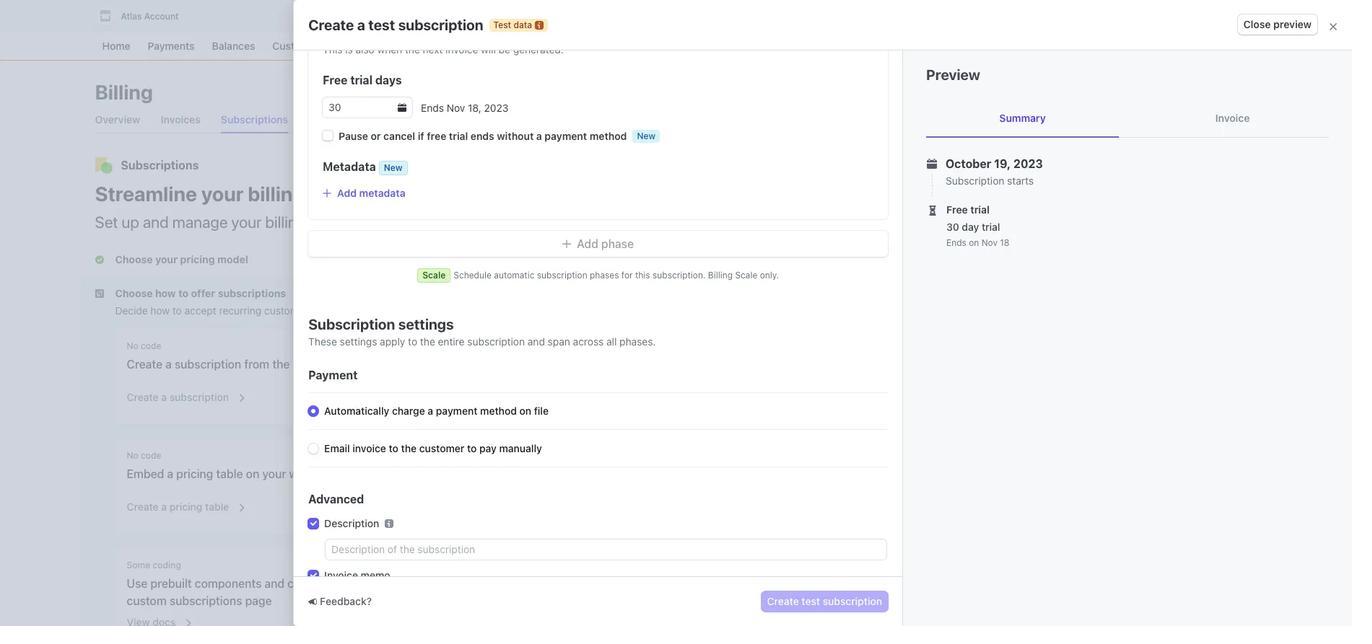 Task type: vqa. For each thing, say whether or not it's contained in the screenshot.
be
yes



Task type: locate. For each thing, give the bounding box(es) containing it.
create test subscription button
[[761, 592, 888, 612]]

no for create a subscription from the dashboard
[[127, 341, 138, 352]]

scale down recognition.
[[959, 344, 986, 356]]

the right from
[[272, 358, 290, 371]]

subscriptions inside some coding use prebuilt components and custom uis to create a custom subscriptions page
[[170, 595, 242, 608]]

and left span
[[528, 336, 545, 348]]

offer inside choose how to offer subscriptions dropdown button
[[191, 287, 215, 300]]

1 vertical spatial ends
[[946, 237, 966, 248]]

payments up 18
[[983, 209, 1028, 221]]

recovery,
[[1166, 304, 1208, 316]]

pricing up "create a pricing table" button at bottom left
[[176, 468, 213, 481]]

add down metadata
[[337, 187, 357, 199]]

create inside button
[[767, 596, 799, 608]]

subscription up these
[[308, 316, 395, 333]]

close
[[1243, 18, 1271, 30]]

to inside the 'streamline your billing workflows set up and manage your billing operations to capture more revenue and accept recurring payments globally.'
[[386, 213, 399, 232]]

0 horizontal spatial offer
[[191, 287, 215, 300]]

2 horizontal spatial invoice
[[1096, 286, 1129, 298]]

0 horizontal spatial revenue
[[498, 213, 552, 232]]

add metadata button
[[323, 187, 405, 199]]

subscription down october
[[946, 175, 1004, 187]]

span
[[548, 336, 570, 348]]

0 vertical spatial or
[[371, 130, 381, 142]]

2 vertical spatial invoice
[[353, 443, 386, 455]]

1 horizontal spatial revenue
[[917, 316, 954, 328]]

and
[[143, 213, 169, 232], [556, 213, 582, 232], [1112, 227, 1130, 239], [1031, 286, 1049, 298], [897, 316, 914, 328], [528, 336, 545, 348], [264, 577, 285, 590]]

the left next
[[405, 43, 420, 56]]

2023 up starts
[[1013, 157, 1043, 170]]

the inside the subscription settings these settings apply to the entire subscription and span across all phases.
[[420, 336, 435, 348]]

offer up decide how to accept recurring customer orders.
[[191, 287, 215, 300]]

1 vertical spatial or
[[1049, 227, 1059, 239]]

day
[[962, 221, 979, 233]]

ends
[[421, 101, 444, 114], [946, 237, 966, 248]]

operations
[[309, 213, 382, 232]]

globally.
[[773, 213, 828, 232]]

subscription
[[946, 175, 1004, 187], [308, 316, 395, 333]]

0 vertical spatial 2023
[[484, 101, 509, 114]]

payment up file
[[528, 391, 569, 404]]

low
[[485, 450, 502, 461]]

2023 right 18,
[[484, 101, 509, 114]]

advanced
[[308, 493, 364, 506]]

and down 0.8%
[[897, 316, 914, 328]]

1 vertical spatial how
[[150, 305, 170, 317]]

on right 0.8%
[[923, 286, 935, 298]]

1 horizontal spatial free
[[946, 204, 968, 216]]

0 vertical spatial pricing
[[176, 468, 213, 481]]

billing for billing
[[95, 80, 153, 104]]

code left span
[[499, 341, 520, 352]]

1 vertical spatial invoice
[[324, 570, 358, 582]]

to down charge in the bottom left of the page
[[389, 443, 398, 455]]

0 vertical spatial accept
[[585, 213, 632, 232]]

payments up recovery,
[[1131, 286, 1177, 298]]

0 vertical spatial test
[[368, 16, 395, 33]]

1 horizontal spatial subscription
[[946, 175, 1004, 187]]

1 horizontal spatial custom
[[287, 577, 327, 590]]

free trial 30 day trial ends on nov 18
[[946, 204, 1010, 248]]

1 vertical spatial table
[[205, 501, 229, 513]]

pricing
[[176, 468, 213, 481], [169, 501, 202, 513]]

or right pause on the top left of page
[[371, 130, 381, 142]]

1 horizontal spatial 2023
[[1013, 157, 1043, 170]]

link
[[572, 391, 589, 404]]

trial up day
[[970, 204, 989, 216]]

ends down 30
[[946, 237, 966, 248]]

table
[[216, 468, 243, 481], [205, 501, 229, 513]]

trial right free
[[449, 130, 468, 142]]

1 horizontal spatial manage
[[1187, 227, 1224, 239]]

invoice inside tab list
[[1215, 112, 1250, 124]]

create inside no code create a subscription from the dashboard
[[127, 358, 162, 371]]

settings left apply
[[340, 336, 377, 348]]

free
[[323, 74, 348, 87], [946, 204, 968, 216]]

no for embed a pricing table on your website
[[127, 450, 138, 461]]

subscription inside "billing scale 0.8% on recurring payments and one-time invoice payments automate quoting, subscription billing, invoicing, revenue recovery, and revenue recognition."
[[985, 304, 1043, 316]]

0 horizontal spatial subscription
[[308, 316, 395, 333]]

summary
[[999, 112, 1046, 124]]

payment right without
[[545, 130, 587, 142]]

create
[[364, 577, 398, 590]]

automatic
[[494, 270, 534, 281]]

billing inside "billing scale 0.8% on recurring payments and one-time invoice payments automate quoting, subscription billing, invoicing, revenue recovery, and revenue recognition."
[[897, 266, 926, 279]]

no down the decide
[[127, 341, 138, 352]]

0 vertical spatial how
[[155, 287, 176, 300]]

billing
[[95, 80, 153, 104], [911, 189, 940, 201], [897, 266, 926, 279], [708, 270, 733, 281]]

offer left trials
[[999, 227, 1021, 239]]

free down this at the top left of page
[[323, 74, 348, 87]]

code inside no code embed a pricing table on your website
[[141, 450, 161, 461]]

table up "create a pricing table" button at bottom left
[[216, 468, 243, 481]]

on left website on the bottom
[[246, 468, 259, 481]]

0 vertical spatial free
[[323, 74, 348, 87]]

feedback? button
[[308, 595, 372, 609]]

offer inside 0.5% on recurring payments create subscriptions, offer trials or discounts, and effortlessly manage recurring billing.
[[999, 227, 1021, 239]]

no inside no code create a subscription from the dashboard
[[127, 341, 138, 352]]

0 vertical spatial custom
[[287, 577, 327, 590]]

free for free trial days
[[323, 74, 348, 87]]

custom left uis
[[287, 577, 327, 590]]

manage inside 0.5% on recurring payments create subscriptions, offer trials or discounts, and effortlessly manage recurring billing.
[[1187, 227, 1224, 239]]

0 vertical spatial add
[[337, 187, 357, 199]]

0 horizontal spatial manage
[[172, 213, 228, 232]]

revenue up upgrade to scale
[[917, 316, 954, 328]]

0 vertical spatial new
[[637, 131, 655, 141]]

create a pricing table button
[[118, 492, 247, 518]]

upgrade to scale button
[[897, 340, 992, 360]]

to right apply
[[408, 336, 417, 348]]

to
[[386, 213, 399, 232], [178, 287, 189, 300], [172, 305, 182, 317], [408, 336, 417, 348], [947, 344, 957, 356], [389, 443, 398, 455], [467, 443, 477, 455], [351, 577, 362, 590]]

pricing down no code embed a pricing table on your website on the left of the page
[[169, 501, 202, 513]]

customer left orders. at the left
[[264, 305, 308, 317]]

generated.
[[513, 43, 564, 56]]

pay
[[479, 443, 497, 455]]

no code embed a pricing table on your website
[[127, 450, 331, 481]]

code for no code
[[499, 341, 520, 352]]

accept up 'add phase'
[[585, 213, 632, 232]]

free
[[427, 130, 446, 142]]

recurring inside the 'streamline your billing workflows set up and manage your billing operations to capture more revenue and accept recurring payments globally.'
[[636, 213, 698, 232]]

recurring inside "billing scale 0.8% on recurring payments and one-time invoice payments automate quoting, subscription billing, invoicing, revenue recovery, and revenue recognition."
[[938, 286, 980, 298]]

0 vertical spatial subscriptions
[[218, 287, 286, 300]]

subscription inside no code create a subscription from the dashboard
[[175, 358, 241, 371]]

payments inside 0.5% on recurring payments create subscriptions, offer trials or discounts, and effortlessly manage recurring billing.
[[983, 209, 1028, 221]]

add right svg "icon"
[[577, 237, 598, 250]]

18,
[[468, 101, 481, 114]]

code down the decide
[[141, 341, 161, 352]]

choose
[[115, 287, 153, 300]]

0 vertical spatial settings
[[398, 316, 454, 333]]

0 horizontal spatial nov
[[447, 101, 465, 114]]

1 vertical spatial new
[[384, 162, 403, 173]]

scale left only.
[[735, 270, 757, 281]]

on left file
[[519, 405, 531, 417]]

1 vertical spatial pricing
[[169, 501, 202, 513]]

code up embed at the bottom of page
[[141, 450, 161, 461]]

0 vertical spatial offer
[[999, 227, 1021, 239]]

nov left 18,
[[447, 101, 465, 114]]

free down starter
[[946, 204, 968, 216]]

recognition.
[[957, 316, 1012, 328]]

time
[[1073, 286, 1093, 298]]

1 vertical spatial 2023
[[1013, 157, 1043, 170]]

0 vertical spatial subscription
[[946, 175, 1004, 187]]

1 horizontal spatial accept
[[585, 213, 632, 232]]

0 horizontal spatial ends
[[421, 101, 444, 114]]

code inside low code link
[[504, 450, 525, 461]]

1 vertical spatial add
[[577, 237, 598, 250]]

will
[[481, 43, 496, 56]]

settings
[[398, 316, 454, 333], [340, 336, 377, 348]]

0 vertical spatial ends
[[421, 101, 444, 114]]

1 horizontal spatial or
[[1049, 227, 1059, 239]]

1 horizontal spatial nov
[[981, 237, 998, 248]]

Pause or cancel if free trial ends without a payment method checkbox
[[323, 131, 333, 141]]

some coding use prebuilt components and custom uis to create a custom subscriptions page
[[127, 560, 408, 608]]

to right uis
[[351, 577, 362, 590]]

revenue right more
[[498, 213, 552, 232]]

0 horizontal spatial free
[[323, 74, 348, 87]]

pause or cancel if free trial ends without a payment method
[[339, 130, 627, 142]]

and up svg "icon"
[[556, 213, 582, 232]]

invoice up invoicing,
[[1096, 286, 1129, 298]]

apply
[[380, 336, 405, 348]]

0 horizontal spatial add
[[337, 187, 357, 199]]

how right the decide
[[150, 305, 170, 317]]

manage right the effortlessly
[[1187, 227, 1224, 239]]

a
[[357, 16, 365, 33], [536, 130, 542, 142], [165, 358, 172, 371], [161, 391, 167, 404], [519, 391, 525, 404], [428, 405, 433, 417], [167, 468, 173, 481], [161, 501, 167, 513], [401, 577, 408, 590]]

and inside some coding use prebuilt components and custom uis to create a custom subscriptions page
[[264, 577, 285, 590]]

2 vertical spatial your
[[262, 468, 286, 481]]

add for add metadata
[[337, 187, 357, 199]]

0 vertical spatial table
[[216, 468, 243, 481]]

1 horizontal spatial offer
[[999, 227, 1021, 239]]

0 vertical spatial customer
[[264, 305, 308, 317]]

a inside no code create a subscription from the dashboard
[[165, 358, 172, 371]]

1 horizontal spatial new
[[637, 131, 655, 141]]

invoice for invoice
[[1215, 112, 1250, 124]]

pause
[[339, 130, 368, 142]]

code inside no code create a subscription from the dashboard
[[141, 341, 161, 352]]

subscription inside the subscription settings these settings apply to the entire subscription and span across all phases.
[[308, 316, 395, 333]]

when
[[377, 43, 402, 56]]

or
[[371, 130, 381, 142], [1049, 227, 1059, 239]]

1 horizontal spatial invoice
[[446, 43, 478, 56]]

1 horizontal spatial invoice
[[1215, 112, 1250, 124]]

add for add phase
[[577, 237, 598, 250]]

0 horizontal spatial accept
[[185, 305, 216, 317]]

or right trials
[[1049, 227, 1059, 239]]

tab list
[[926, 100, 1329, 138]]

billing.
[[942, 239, 972, 251]]

subscription inside button
[[169, 391, 229, 404]]

1 vertical spatial custom
[[127, 595, 167, 608]]

code for no code embed a pricing table on your website
[[141, 450, 161, 461]]

email invoice to the customer to pay manually
[[324, 443, 542, 455]]

1 vertical spatial customer
[[419, 443, 464, 455]]

one-
[[1051, 286, 1073, 298]]

custom down use
[[127, 595, 167, 608]]

1 vertical spatial nov
[[981, 237, 998, 248]]

no
[[127, 341, 138, 352], [485, 341, 497, 352], [127, 450, 138, 461]]

2023 inside the october 19, 2023 subscription starts
[[1013, 157, 1043, 170]]

add inside add phase button
[[577, 237, 598, 250]]

ends
[[471, 130, 494, 142]]

capture
[[403, 213, 455, 232]]

payment
[[308, 369, 358, 382]]

0 vertical spatial invoice
[[446, 43, 478, 56]]

starts
[[1007, 175, 1034, 187]]

revenue inside the 'streamline your billing workflows set up and manage your billing operations to capture more revenue and accept recurring payments globally.'
[[498, 213, 552, 232]]

create for create a pricing table
[[127, 501, 159, 513]]

trial left days
[[350, 74, 373, 87]]

billing,
[[1046, 304, 1076, 316]]

this
[[323, 43, 342, 56]]

to down metadata
[[386, 213, 399, 232]]

automate
[[897, 304, 942, 316]]

to down choose how to offer subscriptions dropdown button
[[172, 305, 182, 317]]

invoice left will
[[446, 43, 478, 56]]

how
[[155, 287, 176, 300], [150, 305, 170, 317]]

on
[[923, 209, 935, 221], [969, 237, 979, 248], [923, 286, 935, 298], [519, 405, 531, 417], [246, 468, 259, 481]]

1 vertical spatial offer
[[191, 287, 215, 300]]

no up embed at the bottom of page
[[127, 450, 138, 461]]

the left entire
[[420, 336, 435, 348]]

accept down choose how to offer subscriptions
[[185, 305, 216, 317]]

1 horizontal spatial method
[[590, 130, 627, 142]]

no inside no code embed a pricing table on your website
[[127, 450, 138, 461]]

to right upgrade at the right bottom
[[947, 344, 957, 356]]

manage down streamline
[[172, 213, 228, 232]]

1 horizontal spatial settings
[[398, 316, 454, 333]]

free for free trial 30 day trial ends on nov 18
[[946, 204, 968, 216]]

recurring down choose how to offer subscriptions
[[219, 305, 261, 317]]

settings up entire
[[398, 316, 454, 333]]

accept
[[585, 213, 632, 232], [185, 305, 216, 317]]

0 horizontal spatial settings
[[340, 336, 377, 348]]

to up decide how to accept recurring customer orders.
[[178, 287, 189, 300]]

table down no code embed a pricing table on your website on the left of the page
[[205, 501, 229, 513]]

dashboard
[[293, 358, 351, 371]]

0 horizontal spatial 2023
[[484, 101, 509, 114]]

invoice right email
[[353, 443, 386, 455]]

1 horizontal spatial add
[[577, 237, 598, 250]]

invoice inside "billing scale 0.8% on recurring payments and one-time invoice payments automate quoting, subscription billing, invoicing, revenue recovery, and revenue recognition."
[[1096, 286, 1129, 298]]

up
[[122, 213, 139, 232]]

recurring up 'quoting,'
[[938, 286, 980, 298]]

choose how to offer subscriptions
[[115, 287, 286, 300]]

0 horizontal spatial method
[[480, 405, 517, 417]]

scale down billing.
[[928, 266, 955, 279]]

1 vertical spatial free
[[946, 204, 968, 216]]

payments up recognition.
[[983, 286, 1028, 298]]

data
[[514, 19, 532, 30]]

0 horizontal spatial custom
[[127, 595, 167, 608]]

1 vertical spatial invoice
[[1096, 286, 1129, 298]]

None number field
[[323, 97, 392, 118]]

create a payment link button
[[476, 382, 607, 408]]

0 horizontal spatial invoice
[[324, 570, 358, 582]]

ends inside free trial 30 day trial ends on nov 18
[[946, 237, 966, 248]]

2 vertical spatial payment
[[436, 405, 478, 417]]

ends up free
[[421, 101, 444, 114]]

code right "low"
[[504, 450, 525, 461]]

subscriptions up decide how to accept recurring customer orders.
[[218, 287, 286, 300]]

coding
[[153, 560, 181, 571]]

1 vertical spatial test
[[802, 596, 820, 608]]

payments inside the 'streamline your billing workflows set up and manage your billing operations to capture more revenue and accept recurring payments globally.'
[[701, 213, 769, 232]]

recurring
[[938, 209, 980, 221], [636, 213, 698, 232], [897, 239, 939, 251], [938, 286, 980, 298], [219, 305, 261, 317]]

revenue left recovery,
[[1126, 304, 1163, 316]]

billing for billing scale 0.8% on recurring payments and one-time invoice payments automate quoting, subscription billing, invoicing, revenue recovery, and revenue recognition.
[[897, 266, 926, 279]]

quoting,
[[944, 304, 983, 316]]

invoice for invoice memo
[[324, 570, 358, 582]]

customer down automatically charge a payment method on file
[[419, 443, 464, 455]]

payment up email invoice to the customer to pay manually
[[436, 405, 478, 417]]

1 vertical spatial payment
[[528, 391, 569, 404]]

discounts,
[[1062, 227, 1110, 239]]

low code link
[[473, 437, 820, 535]]

on right 0.5%
[[923, 209, 935, 221]]

manage
[[172, 213, 228, 232], [1187, 227, 1224, 239]]

file
[[534, 405, 549, 417]]

how right choose
[[155, 287, 176, 300]]

summary link
[[926, 100, 1119, 137]]

2023
[[484, 101, 509, 114], [1013, 157, 1043, 170]]

how inside choose how to offer subscriptions dropdown button
[[155, 287, 176, 300]]

1 horizontal spatial test
[[802, 596, 820, 608]]

free inside free trial 30 day trial ends on nov 18
[[946, 204, 968, 216]]

and up page on the bottom of the page
[[264, 577, 285, 590]]

1 vertical spatial subscriptions
[[170, 595, 242, 608]]

decide how to accept recurring customer orders.
[[115, 305, 344, 317]]

phase
[[601, 237, 634, 250]]

0 vertical spatial your
[[201, 182, 243, 206]]

set
[[95, 213, 118, 232]]

recurring up subscription.
[[636, 213, 698, 232]]

payments up only.
[[701, 213, 769, 232]]

subscriptions down components
[[170, 595, 242, 608]]

if
[[418, 130, 424, 142]]

1 horizontal spatial ends
[[946, 237, 966, 248]]

19,
[[994, 157, 1011, 170]]

scale inside button
[[959, 344, 986, 356]]

on down day
[[969, 237, 979, 248]]

test inside button
[[802, 596, 820, 608]]

the down charge in the bottom left of the page
[[401, 443, 417, 455]]

0 vertical spatial invoice
[[1215, 112, 1250, 124]]

cancel
[[383, 130, 415, 142]]

nov left 18
[[981, 237, 998, 248]]

0 vertical spatial billing
[[248, 182, 305, 206]]

invoicing,
[[1079, 304, 1123, 316]]

subscription
[[398, 16, 483, 33], [537, 270, 587, 281], [985, 304, 1043, 316], [467, 336, 525, 348], [175, 358, 241, 371], [169, 391, 229, 404], [823, 596, 882, 608]]

to inside the subscription settings these settings apply to the entire subscription and span across all phases.
[[408, 336, 417, 348]]

1 vertical spatial subscription
[[308, 316, 395, 333]]

and right "discounts,"
[[1112, 227, 1130, 239]]



Task type: describe. For each thing, give the bounding box(es) containing it.
close preview
[[1243, 18, 1312, 30]]

pricing inside button
[[169, 501, 202, 513]]

schedule automatic subscription phases for this subscription. billing scale only.
[[454, 270, 779, 281]]

create for create test subscription
[[767, 596, 799, 608]]

and right up
[[143, 213, 169, 232]]

1 horizontal spatial customer
[[419, 443, 464, 455]]

0 horizontal spatial invoice
[[353, 443, 386, 455]]

and inside 0.5% on recurring payments create subscriptions, offer trials or discounts, and effortlessly manage recurring billing.
[[1112, 227, 1130, 239]]

pricing
[[897, 159, 936, 172]]

these
[[308, 336, 337, 348]]

scale inside "billing scale 0.8% on recurring payments and one-time invoice payments automate quoting, subscription billing, invoicing, revenue recovery, and revenue recognition."
[[928, 266, 955, 279]]

nov inside free trial 30 day trial ends on nov 18
[[981, 237, 998, 248]]

billing starter
[[911, 189, 976, 201]]

recurring down 0.5%
[[897, 239, 939, 251]]

code for no code create a subscription from the dashboard
[[141, 341, 161, 352]]

0.5%
[[897, 209, 920, 221]]

table inside no code embed a pricing table on your website
[[216, 468, 243, 481]]

how for choose
[[155, 287, 176, 300]]

0 vertical spatial nov
[[447, 101, 465, 114]]

across
[[573, 336, 604, 348]]

subscription inside the october 19, 2023 subscription starts
[[946, 175, 1004, 187]]

upgrade
[[902, 344, 944, 356]]

effortlessly
[[1133, 227, 1185, 239]]

and left one-
[[1031, 286, 1049, 298]]

billing scale 0.8% on recurring payments and one-time invoice payments automate quoting, subscription billing, invoicing, revenue recovery, and revenue recognition.
[[897, 266, 1208, 328]]

how for decide
[[150, 305, 170, 317]]

trials
[[1024, 227, 1046, 239]]

the inside no code create a subscription from the dashboard
[[272, 358, 290, 371]]

october
[[946, 157, 991, 170]]

add phase
[[577, 237, 634, 250]]

schedule
[[454, 270, 492, 281]]

0 vertical spatial payment
[[545, 130, 587, 142]]

preview
[[1273, 18, 1312, 30]]

manually
[[499, 443, 542, 455]]

this
[[635, 270, 650, 281]]

create for create a subscription
[[127, 391, 159, 404]]

preview
[[926, 66, 980, 83]]

automatically charge a payment method on file
[[324, 405, 549, 417]]

feedback?
[[320, 596, 372, 608]]

october 19, 2023 subscription starts
[[946, 157, 1043, 187]]

0 horizontal spatial test
[[368, 16, 395, 33]]

and inside the subscription settings these settings apply to the entire subscription and span across all phases.
[[528, 336, 545, 348]]

payment inside button
[[528, 391, 569, 404]]

on inside 0.5% on recurring payments create subscriptions, offer trials or discounts, and effortlessly manage recurring billing.
[[923, 209, 935, 221]]

create for create a payment link
[[485, 391, 517, 404]]

next
[[423, 43, 443, 56]]

streamline your billing workflows set up and manage your billing operations to capture more revenue and accept recurring payments globally.
[[95, 182, 828, 232]]

to inside button
[[947, 344, 957, 356]]

be
[[499, 43, 510, 56]]

1 vertical spatial your
[[231, 213, 262, 232]]

invoice memo
[[324, 570, 390, 582]]

on inside "billing scale 0.8% on recurring payments and one-time invoice payments automate quoting, subscription billing, invoicing, revenue recovery, and revenue recognition."
[[923, 286, 935, 298]]

without
[[497, 130, 534, 142]]

add phase button
[[308, 231, 888, 257]]

subscriptions inside dropdown button
[[218, 287, 286, 300]]

0 horizontal spatial customer
[[264, 305, 308, 317]]

more
[[459, 213, 494, 232]]

a inside some coding use prebuilt components and custom uis to create a custom subscriptions page
[[401, 577, 408, 590]]

on inside free trial 30 day trial ends on nov 18
[[969, 237, 979, 248]]

memo
[[361, 570, 390, 582]]

on inside no code embed a pricing table on your website
[[246, 468, 259, 481]]

upgrade to scale
[[902, 344, 986, 356]]

create a subscription
[[127, 391, 229, 404]]

0 horizontal spatial new
[[384, 162, 403, 173]]

recurring up subscriptions,
[[938, 209, 980, 221]]

1 vertical spatial billing
[[265, 213, 305, 232]]

2 horizontal spatial revenue
[[1126, 304, 1163, 316]]

pricing inside no code embed a pricing table on your website
[[176, 468, 213, 481]]

trial right day
[[982, 221, 1000, 233]]

use
[[127, 577, 148, 590]]

svg image
[[562, 240, 571, 249]]

to inside dropdown button
[[178, 287, 189, 300]]

page
[[245, 595, 272, 608]]

accept inside the 'streamline your billing workflows set up and manage your billing operations to capture more revenue and accept recurring payments globally.'
[[585, 213, 632, 232]]

1 vertical spatial method
[[480, 405, 517, 417]]

entire
[[438, 336, 465, 348]]

create for create a test subscription
[[308, 16, 354, 33]]

choose how to offer subscriptions button
[[95, 287, 289, 301]]

is
[[345, 43, 353, 56]]

create a test subscription
[[308, 16, 483, 33]]

subscriptions
[[121, 159, 199, 172]]

a inside no code embed a pricing table on your website
[[167, 468, 173, 481]]

subscriptions,
[[930, 227, 996, 239]]

some
[[127, 560, 150, 571]]

subscription inside button
[[823, 596, 882, 608]]

no code
[[485, 341, 520, 352]]

workflows
[[309, 182, 407, 206]]

0.5% on recurring payments create subscriptions, offer trials or discounts, and effortlessly manage recurring billing.
[[897, 209, 1224, 251]]

1 vertical spatial settings
[[340, 336, 377, 348]]

scale left schedule
[[422, 270, 446, 281]]

subscription inside the subscription settings these settings apply to the entire subscription and span across all phases.
[[467, 336, 525, 348]]

to inside some coding use prebuilt components and custom uis to create a custom subscriptions page
[[351, 577, 362, 590]]

streamline
[[95, 182, 197, 206]]

your inside no code embed a pricing table on your website
[[262, 468, 286, 481]]

0 horizontal spatial or
[[371, 130, 381, 142]]

or inside 0.5% on recurring payments create subscriptions, offer trials or discounts, and effortlessly manage recurring billing.
[[1049, 227, 1059, 239]]

low code
[[485, 450, 525, 461]]

only.
[[760, 270, 779, 281]]

metadata
[[323, 160, 376, 173]]

0 vertical spatial method
[[590, 130, 627, 142]]

uis
[[330, 577, 348, 590]]

description
[[324, 518, 379, 530]]

Description of the subscription text field
[[326, 540, 886, 560]]

code for low code
[[504, 450, 525, 461]]

create test subscription
[[767, 596, 882, 608]]

orders.
[[311, 305, 344, 317]]

metadata
[[359, 187, 405, 199]]

prebuilt
[[150, 577, 192, 590]]

phases.
[[619, 336, 656, 348]]

billing for billing starter
[[911, 189, 940, 201]]

also
[[356, 43, 374, 56]]

charge
[[392, 405, 425, 417]]

embed
[[127, 468, 164, 481]]

free trial days
[[323, 74, 402, 87]]

tab list containing summary
[[926, 100, 1329, 138]]

1 vertical spatial accept
[[185, 305, 216, 317]]

create a pricing table
[[127, 501, 229, 513]]

email
[[324, 443, 350, 455]]

components
[[195, 577, 262, 590]]

to left pay
[[467, 443, 477, 455]]

create a payment link
[[485, 391, 589, 404]]

table inside button
[[205, 501, 229, 513]]

subscription.
[[653, 270, 706, 281]]

create inside 0.5% on recurring payments create subscriptions, offer trials or discounts, and effortlessly manage recurring billing.
[[897, 227, 928, 239]]

ends nov 18, 2023
[[421, 101, 509, 114]]

all
[[606, 336, 617, 348]]

no right entire
[[485, 341, 497, 352]]

manage inside the 'streamline your billing workflows set up and manage your billing operations to capture more revenue and accept recurring payments globally.'
[[172, 213, 228, 232]]

no code create a subscription from the dashboard
[[127, 341, 351, 371]]



